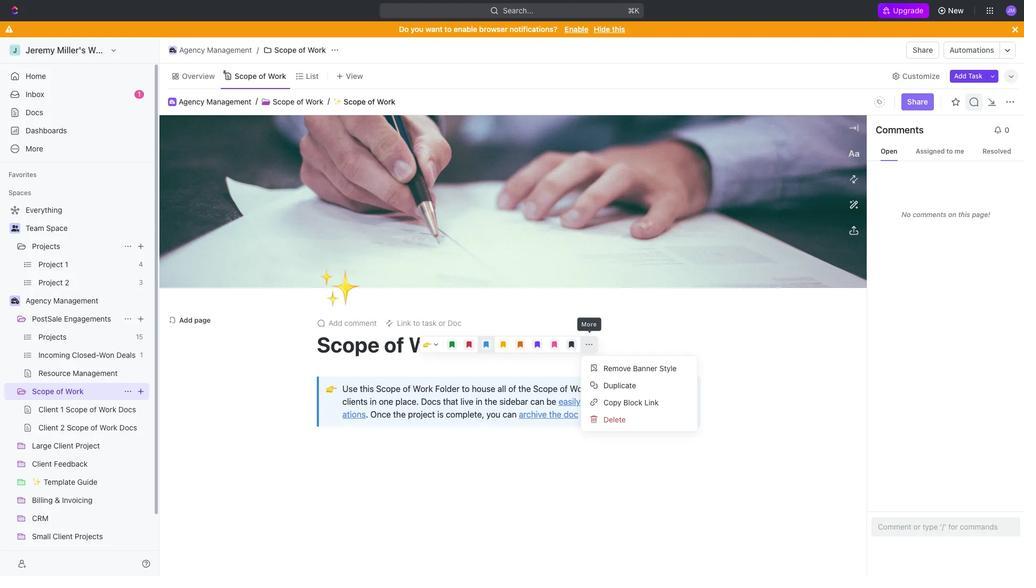 Task type: vqa. For each thing, say whether or not it's contained in the screenshot.
Today button
no



Task type: describe. For each thing, give the bounding box(es) containing it.
view for view
[[346, 71, 363, 80]]

to inside link to task or doc dropdown button
[[413, 319, 420, 328]]

this inside use this scope of work folder to house all of the scope of work docs across all your clients in one place. docs that live in the sidebar can be
[[360, 384, 374, 394]]

page!
[[973, 210, 991, 219]]

list
[[306, 71, 319, 80]]

✨ for ✨ template guide
[[32, 478, 42, 487]]

copy
[[604, 398, 622, 407]]

search...
[[504, 6, 534, 15]]

0 vertical spatial agency management
[[179, 45, 252, 54]]

1 in from the left
[[370, 397, 377, 407]]

management for resource management link
[[73, 369, 118, 378]]

copy block link
[[604, 398, 659, 407]]

/
[[257, 45, 259, 54]]

engagements
[[64, 314, 111, 323]]

1 vertical spatial projects link
[[38, 329, 132, 346]]

automations button
[[945, 42, 1000, 58]]

feedback
[[54, 460, 88, 469]]

comments
[[913, 210, 947, 219]]

open
[[881, 147, 898, 155]]

scope of work link down list link
[[273, 97, 324, 106]]

business time image
[[170, 47, 176, 53]]

clean.
[[665, 410, 688, 419]]

change
[[650, 271, 677, 280]]

referenced
[[583, 397, 625, 407]]

client for 1
[[38, 405, 58, 414]]

invoicing
[[62, 496, 93, 505]]

complete,
[[446, 410, 485, 419]]

link inside button
[[645, 398, 659, 407]]

remove banner style
[[604, 364, 677, 373]]

project for project 2
[[38, 278, 63, 287]]

the down be
[[549, 410, 562, 419]]

client for feedback
[[32, 460, 52, 469]]

keep
[[591, 410, 610, 419]]

dashboards link
[[4, 122, 149, 139]]

add page
[[179, 316, 211, 324]]

style
[[660, 364, 677, 373]]

new button
[[934, 2, 971, 19]]

1 horizontal spatial you
[[487, 410, 501, 419]]

hierarchy
[[627, 410, 662, 419]]

to inside use this scope of work folder to house all of the scope of work docs across all your clients in one place. docs that live in the sidebar can be
[[462, 384, 470, 394]]

space
[[46, 224, 68, 233]]

0
[[1005, 125, 1010, 134]]

small client projects link
[[32, 528, 147, 545]]

0 vertical spatial agency management link
[[166, 44, 255, 57]]

agency for bottommost agency management link
[[26, 296, 51, 305]]

small
[[32, 532, 51, 541]]

client up view all spaces
[[53, 532, 73, 541]]

0 vertical spatial 👉
[[423, 340, 432, 349]]

duplicate button
[[586, 377, 694, 394]]

your
[[652, 384, 669, 394]]

client 2 scope of work docs
[[38, 423, 137, 432]]

or
[[439, 319, 446, 328]]

archive
[[519, 410, 547, 419]]

deals
[[116, 351, 136, 360]]

banner
[[633, 364, 658, 373]]

miller's
[[57, 45, 86, 55]]

block
[[624, 398, 643, 407]]

1 vertical spatial more
[[582, 321, 597, 328]]

1 vertical spatial can
[[503, 410, 517, 419]]

link inside dropdown button
[[397, 319, 411, 328]]

scope of work link up list link
[[261, 44, 329, 57]]

won
[[99, 351, 114, 360]]

scope of work link down the resource management
[[32, 383, 120, 400]]

assigned to me
[[916, 147, 965, 155]]

the down place.
[[393, 410, 406, 419]]

me
[[955, 147, 965, 155]]

project for project 1
[[38, 260, 63, 269]]

one
[[379, 397, 393, 407]]

1 inside incoming closed-won deals 1
[[140, 351, 143, 359]]

inbox
[[26, 90, 44, 99]]

favorites
[[9, 171, 37, 179]]

is
[[438, 410, 444, 419]]

remove
[[604, 364, 631, 373]]

postsale engagements link
[[32, 311, 120, 328]]

4
[[139, 260, 143, 268]]

scope inside client 2 scope of work docs link
[[67, 423, 89, 432]]

team space link
[[26, 220, 147, 237]]

new
[[949, 6, 964, 15]]

2 vertical spatial projects
[[75, 532, 103, 541]]

can inside use this scope of work folder to house all of the scope of work docs across all your clients in one place. docs that live in the sidebar can be
[[531, 397, 545, 407]]

2 horizontal spatial all
[[641, 384, 650, 394]]

to right want
[[445, 25, 452, 34]]

client up client feedback
[[54, 441, 74, 450]]

tree inside sidebar navigation
[[4, 202, 149, 576]]

1 vertical spatial projects
[[38, 332, 67, 342]]

task
[[422, 319, 437, 328]]

resource
[[38, 369, 71, 378]]

easily referenced from multiple loc ations
[[343, 397, 692, 419]]

scope of work inside tree
[[32, 387, 84, 396]]

2 for client
[[60, 423, 65, 432]]

client feedback link
[[32, 456, 147, 473]]

doc
[[564, 410, 579, 419]]

✨ for ✨ scope of work
[[334, 97, 342, 106]]

on
[[949, 210, 957, 219]]

link to task or doc
[[397, 319, 462, 328]]

archive the doc link
[[519, 410, 579, 419]]

scope of work down comment
[[317, 332, 461, 357]]

small client projects
[[32, 532, 103, 541]]

0 vertical spatial agency
[[179, 45, 205, 54]]

user group image
[[11, 225, 19, 232]]

once
[[371, 410, 391, 419]]

view for view all spaces
[[26, 550, 42, 559]]

guide
[[77, 478, 98, 487]]

✨ scope of work
[[334, 97, 395, 106]]

2 for project
[[65, 278, 69, 287]]

docs link
[[4, 104, 149, 121]]

view button
[[332, 69, 367, 84]]

across
[[614, 384, 639, 394]]

jeremy miller's workspace, , element
[[10, 45, 20, 56]]

docs up client 2 scope of work docs link
[[118, 405, 136, 414]]

browser
[[479, 25, 508, 34]]

0 horizontal spatial you
[[411, 25, 424, 34]]

overview
[[182, 71, 215, 80]]

change cover button
[[644, 267, 705, 284]]

client for 2
[[38, 423, 58, 432]]

docs inside use this scope of work folder to house all of the scope of work docs across all your clients in one place. docs that live in the sidebar can be
[[421, 397, 441, 407]]

view all spaces link
[[4, 546, 147, 564]]

1 vertical spatial 👉
[[326, 383, 337, 395]]

j
[[13, 46, 17, 54]]

✨ template guide link
[[32, 474, 147, 491]]

use
[[343, 384, 358, 394]]

management left /
[[207, 45, 252, 54]]

house
[[472, 384, 496, 394]]

1 horizontal spatial all
[[498, 384, 506, 394]]

easily referenced from multiple loc ations link
[[343, 397, 692, 419]]

client 1 scope of work docs
[[38, 405, 136, 414]]

jm button
[[1003, 2, 1020, 19]]

template
[[44, 478, 75, 487]]



Task type: locate. For each thing, give the bounding box(es) containing it.
incoming closed-won deals link
[[38, 347, 136, 364]]

share button
[[907, 42, 940, 59]]

incoming closed-won deals 1
[[38, 351, 143, 360]]

✨ inside 'link'
[[32, 478, 42, 487]]

client 2 scope of work docs link
[[38, 419, 147, 437]]

agency
[[179, 45, 205, 54], [179, 97, 205, 106], [26, 296, 51, 305]]

use this scope of work folder to house all of the scope of work docs across all your clients in one place. docs that live in the sidebar can be
[[343, 384, 672, 407]]

0 vertical spatial 2
[[65, 278, 69, 287]]

business time image inside tree
[[11, 298, 19, 304]]

2 horizontal spatial add
[[955, 72, 967, 80]]

agency management for agency management link to the middle
[[179, 97, 252, 106]]

client down resource
[[38, 405, 58, 414]]

⌘k
[[629, 6, 640, 15]]

want
[[426, 25, 443, 34]]

view down small
[[26, 550, 42, 559]]

share up customize
[[913, 45, 934, 54]]

agency right business time icon
[[179, 45, 205, 54]]

reposition button
[[593, 267, 644, 284]]

from
[[627, 397, 645, 407]]

✨ for ✨
[[319, 262, 362, 312]]

client up large
[[38, 423, 58, 432]]

0 vertical spatial you
[[411, 25, 424, 34]]

1 vertical spatial spaces
[[54, 550, 79, 559]]

2 vertical spatial ✨
[[32, 478, 42, 487]]

docs up project
[[421, 397, 441, 407]]

large client project
[[32, 441, 100, 450]]

this right hide
[[612, 25, 625, 34]]

to left me
[[947, 147, 953, 155]]

1 horizontal spatial business time image
[[170, 100, 175, 104]]

sidebar
[[500, 397, 528, 407]]

management for bottommost agency management link
[[53, 296, 98, 305]]

home link
[[4, 68, 149, 85]]

add left comment
[[329, 319, 343, 328]]

0 horizontal spatial all
[[44, 550, 52, 559]]

✨ up billing at the bottom left of page
[[32, 478, 42, 487]]

this right use
[[360, 384, 374, 394]]

0 vertical spatial projects link
[[32, 238, 120, 255]]

add
[[955, 72, 967, 80], [179, 316, 193, 324], [329, 319, 343, 328]]

comments
[[876, 124, 924, 136]]

easily
[[559, 397, 581, 407]]

1 horizontal spatial can
[[531, 397, 545, 407]]

agency for agency management link to the middle
[[179, 97, 205, 106]]

project up project 2
[[38, 260, 63, 269]]

delete button
[[586, 411, 694, 428]]

1 horizontal spatial spaces
[[54, 550, 79, 559]]

resource management link
[[38, 365, 147, 382]]

no comments on this page!
[[902, 210, 991, 219]]

can up archive
[[531, 397, 545, 407]]

all up copy block link button
[[641, 384, 650, 394]]

0 horizontal spatial business time image
[[11, 298, 19, 304]]

👉 down link to task or doc dropdown button
[[423, 340, 432, 349]]

dropdown menu image
[[871, 93, 889, 110]]

2 up large client project
[[60, 423, 65, 432]]

jeremy
[[26, 45, 55, 55]]

view all spaces
[[26, 550, 79, 559]]

2 in from the left
[[476, 397, 483, 407]]

2 vertical spatial agency management
[[26, 296, 98, 305]]

1 horizontal spatial view
[[346, 71, 363, 80]]

cover
[[679, 271, 699, 280]]

2 vertical spatial agency
[[26, 296, 51, 305]]

1 horizontal spatial link
[[645, 398, 659, 407]]

client feedback
[[32, 460, 88, 469]]

add for add comment
[[329, 319, 343, 328]]

agency inside tree
[[26, 296, 51, 305]]

scope of work down resource
[[32, 387, 84, 396]]

✨ up add comment at left
[[319, 262, 362, 312]]

automations
[[950, 45, 995, 54]]

2 inside the project 2 link
[[65, 278, 69, 287]]

all
[[498, 384, 506, 394], [641, 384, 650, 394], [44, 550, 52, 559]]

1 vertical spatial agency management link
[[179, 97, 252, 106]]

share
[[913, 45, 934, 54], [908, 97, 929, 106]]

the up sidebar
[[519, 384, 531, 394]]

customize button
[[889, 69, 944, 84]]

1 vertical spatial view
[[26, 550, 42, 559]]

agency management for bottommost agency management link
[[26, 296, 98, 305]]

✨ down view dropdown button
[[334, 97, 342, 106]]

projects down team space at the top left
[[32, 242, 60, 251]]

link up hierarchy at the bottom right
[[645, 398, 659, 407]]

the
[[519, 384, 531, 394], [485, 397, 497, 407], [393, 410, 406, 419], [549, 410, 562, 419], [612, 410, 624, 419]]

incoming
[[38, 351, 70, 360]]

to up "live"
[[462, 384, 470, 394]]

the down "house"
[[485, 397, 497, 407]]

billing
[[32, 496, 53, 505]]

project 2
[[38, 278, 69, 287]]

business time image
[[170, 100, 175, 104], [11, 298, 19, 304]]

view inside view button
[[346, 71, 363, 80]]

15
[[136, 333, 143, 341]]

crm
[[32, 514, 49, 523]]

resource management
[[38, 369, 118, 378]]

project 1
[[38, 260, 68, 269]]

change cover
[[650, 271, 699, 280]]

0 vertical spatial share
[[913, 45, 934, 54]]

clients
[[343, 397, 368, 407]]

add for add task
[[955, 72, 967, 80]]

more inside more dropdown button
[[26, 144, 43, 153]]

0 vertical spatial can
[[531, 397, 545, 407]]

1 vertical spatial agency management
[[179, 97, 252, 106]]

projects link down team space link
[[32, 238, 120, 255]]

1
[[138, 90, 141, 98], [65, 260, 68, 269], [140, 351, 143, 359], [60, 405, 64, 414]]

projects link up 'closed-'
[[38, 329, 132, 346]]

0 vertical spatial project
[[38, 260, 63, 269]]

management up "postsale engagements" link
[[53, 296, 98, 305]]

0 horizontal spatial view
[[26, 550, 42, 559]]

0 horizontal spatial spaces
[[9, 189, 31, 197]]

copy block link button
[[586, 394, 694, 411]]

agency management link
[[166, 44, 255, 57], [179, 97, 252, 106], [26, 292, 147, 310]]

projects
[[32, 242, 60, 251], [38, 332, 67, 342], [75, 532, 103, 541]]

billing & invoicing link
[[32, 492, 147, 509]]

sidebar navigation
[[0, 37, 162, 576]]

home
[[26, 72, 46, 81]]

link left the task
[[397, 319, 411, 328]]

spaces down small client projects in the left bottom of the page
[[54, 550, 79, 559]]

do you want to enable browser notifications? enable hide this
[[399, 25, 625, 34]]

1 horizontal spatial more
[[582, 321, 597, 328]]

1 vertical spatial this
[[959, 210, 971, 219]]

1 vertical spatial agency
[[179, 97, 205, 106]]

add for add page
[[179, 316, 193, 324]]

no
[[902, 210, 911, 219]]

1 vertical spatial 2
[[60, 423, 65, 432]]

0 vertical spatial more
[[26, 144, 43, 153]]

0 vertical spatial business time image
[[170, 100, 175, 104]]

the down copy
[[612, 410, 624, 419]]

client inside 'link'
[[32, 460, 52, 469]]

0 vertical spatial projects
[[32, 242, 60, 251]]

2 vertical spatial agency management link
[[26, 292, 147, 310]]

client down large
[[32, 460, 52, 469]]

agency management down project 2
[[26, 296, 98, 305]]

scope of work
[[275, 45, 326, 54], [235, 71, 286, 80], [273, 97, 324, 106], [317, 332, 461, 357], [32, 387, 84, 396]]

✨ inside the ✨ scope of work
[[334, 97, 342, 106]]

agency down overview link
[[179, 97, 205, 106]]

closed-
[[72, 351, 99, 360]]

in left one
[[370, 397, 377, 407]]

1 horizontal spatial this
[[612, 25, 625, 34]]

all up sidebar
[[498, 384, 506, 394]]

in right "live"
[[476, 397, 483, 407]]

agency management up overview
[[179, 45, 252, 54]]

view button
[[332, 64, 367, 89]]

agency management link up overview
[[166, 44, 255, 57]]

0 vertical spatial ✨
[[334, 97, 342, 106]]

project
[[38, 260, 63, 269], [38, 278, 63, 287], [76, 441, 100, 450]]

0 vertical spatial link
[[397, 319, 411, 328]]

0 vertical spatial this
[[612, 25, 625, 34]]

postsale engagements
[[32, 314, 111, 323]]

favorites button
[[4, 169, 41, 181]]

0 vertical spatial view
[[346, 71, 363, 80]]

tree
[[4, 202, 149, 576]]

projects up incoming
[[38, 332, 67, 342]]

client
[[38, 405, 58, 414], [38, 423, 58, 432], [54, 441, 74, 450], [32, 460, 52, 469], [53, 532, 73, 541]]

2 inside client 2 scope of work docs link
[[60, 423, 65, 432]]

can down sidebar
[[503, 410, 517, 419]]

1 horizontal spatial in
[[476, 397, 483, 407]]

👉
[[423, 340, 432, 349], [326, 383, 337, 395]]

add left page
[[179, 316, 193, 324]]

duplicate
[[604, 381, 636, 390]]

1 vertical spatial project
[[38, 278, 63, 287]]

hide
[[594, 25, 610, 34]]

0 horizontal spatial this
[[360, 384, 374, 394]]

1 vertical spatial ✨
[[319, 262, 362, 312]]

view inside view all spaces "link"
[[26, 550, 42, 559]]

live
[[461, 397, 474, 407]]

1 vertical spatial business time image
[[11, 298, 19, 304]]

this right on
[[959, 210, 971, 219]]

2 horizontal spatial this
[[959, 210, 971, 219]]

👉 left use
[[326, 383, 337, 395]]

add inside button
[[955, 72, 967, 80]]

task
[[969, 72, 983, 80]]

agency management down overview
[[179, 97, 252, 106]]

0 vertical spatial spaces
[[9, 189, 31, 197]]

docs down client 1 scope of work docs link
[[120, 423, 137, 432]]

scope of work down /
[[235, 71, 286, 80]]

customize
[[903, 71, 940, 80]]

agency management link down overview
[[179, 97, 252, 106]]

management for agency management link to the middle
[[207, 97, 252, 106]]

workspace
[[88, 45, 132, 55]]

docs
[[593, 384, 611, 394]]

you down use this scope of work folder to house all of the scope of work docs across all your clients in one place. docs that live in the sidebar can be
[[487, 410, 501, 419]]

0 horizontal spatial more
[[26, 144, 43, 153]]

business time image for agency management link to the middle
[[170, 100, 175, 104]]

share inside button
[[913, 45, 934, 54]]

1 horizontal spatial add
[[329, 319, 343, 328]]

all inside view all spaces "link"
[[44, 550, 52, 559]]

share down customize button in the top of the page
[[908, 97, 929, 106]]

everything
[[26, 205, 62, 215]]

link
[[397, 319, 411, 328], [645, 398, 659, 407]]

add comment
[[329, 319, 377, 328]]

billing & invoicing
[[32, 496, 93, 505]]

0 horizontal spatial 👉
[[326, 383, 337, 395]]

scope of work down list link
[[273, 97, 324, 106]]

project down client 2 scope of work docs
[[76, 441, 100, 450]]

scope
[[275, 45, 297, 54], [235, 71, 257, 80], [273, 97, 295, 106], [344, 97, 366, 106], [317, 332, 380, 357], [376, 384, 401, 394], [533, 384, 558, 394], [32, 387, 54, 396], [66, 405, 88, 414], [67, 423, 89, 432]]

agency management link up engagements
[[26, 292, 147, 310]]

scope of work up list link
[[275, 45, 326, 54]]

0 horizontal spatial add
[[179, 316, 193, 324]]

scope of work link
[[261, 44, 329, 57], [233, 69, 286, 84], [273, 97, 324, 106], [32, 383, 120, 400]]

tree containing everything
[[4, 202, 149, 576]]

0 horizontal spatial can
[[503, 410, 517, 419]]

management down incoming closed-won deals 1 at the left bottom of the page
[[73, 369, 118, 378]]

1 vertical spatial you
[[487, 410, 501, 419]]

of
[[299, 45, 306, 54], [259, 71, 266, 80], [297, 97, 304, 106], [368, 97, 375, 106], [384, 332, 405, 357], [403, 384, 411, 394], [509, 384, 516, 394], [560, 384, 568, 394], [56, 387, 63, 396], [90, 405, 97, 414], [91, 423, 98, 432]]

notifications?
[[510, 25, 558, 34]]

view up the ✨ scope of work
[[346, 71, 363, 80]]

spaces down favorites button
[[9, 189, 31, 197]]

2 vertical spatial this
[[360, 384, 374, 394]]

docs down the inbox on the left of page
[[26, 108, 43, 117]]

that
[[443, 397, 459, 407]]

&
[[55, 496, 60, 505]]

2 down project 1
[[65, 278, 69, 287]]

dashboards
[[26, 126, 67, 135]]

1 horizontal spatial 👉
[[423, 340, 432, 349]]

all down small
[[44, 550, 52, 559]]

3
[[139, 279, 143, 287]]

0 horizontal spatial in
[[370, 397, 377, 407]]

0 horizontal spatial link
[[397, 319, 411, 328]]

you right do
[[411, 25, 424, 34]]

1 vertical spatial link
[[645, 398, 659, 407]]

scope inside client 1 scope of work docs link
[[66, 405, 88, 414]]

to right doc
[[581, 410, 589, 419]]

add task
[[955, 72, 983, 80]]

to left the task
[[413, 319, 420, 328]]

add left task
[[955, 72, 967, 80]]

2 vertical spatial project
[[76, 441, 100, 450]]

project down project 1
[[38, 278, 63, 287]]

scope of work link down /
[[233, 69, 286, 84]]

1 vertical spatial share
[[908, 97, 929, 106]]

remove banner style button
[[586, 360, 694, 377]]

agency management inside sidebar navigation
[[26, 296, 98, 305]]

comment
[[345, 319, 377, 328]]

0 button
[[990, 122, 1017, 139]]

projects down crm link
[[75, 532, 103, 541]]

agency up postsale
[[26, 296, 51, 305]]

upgrade link
[[879, 3, 929, 18]]

view
[[346, 71, 363, 80], [26, 550, 42, 559]]

folder
[[435, 384, 460, 394]]

management down overview
[[207, 97, 252, 106]]

business time image for bottommost agency management link
[[11, 298, 19, 304]]

spaces inside "link"
[[54, 550, 79, 559]]



